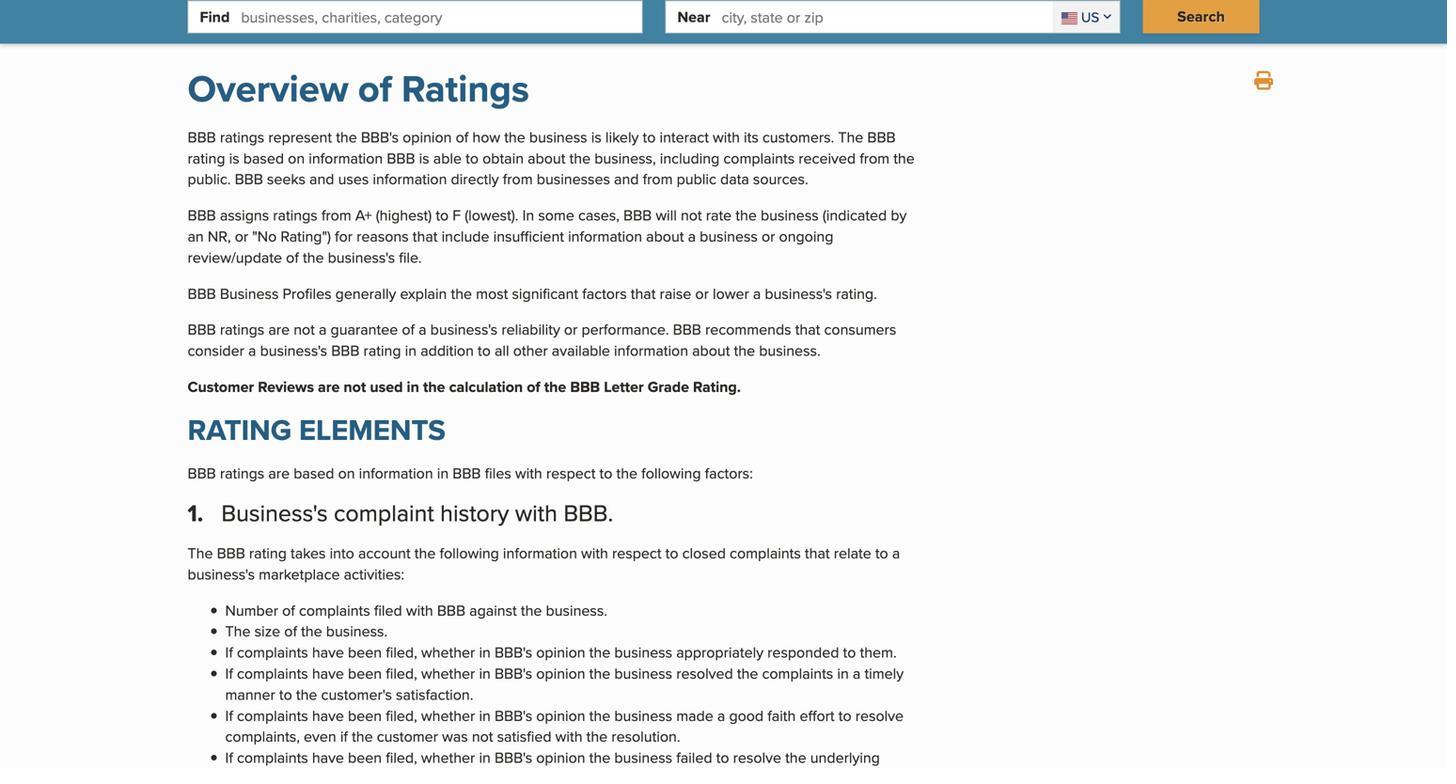 Task type: vqa. For each thing, say whether or not it's contained in the screenshot.
Avoid
no



Task type: locate. For each thing, give the bounding box(es) containing it.
1 vertical spatial rating
[[364, 340, 401, 361]]

1 horizontal spatial following
[[642, 462, 701, 484]]

1 horizontal spatial and
[[614, 168, 639, 190]]

raise
[[660, 282, 691, 304]]

respect inside the bbb rating takes into account the following information with respect to closed complaints that relate to a business's marketplace activities:
[[612, 542, 662, 564]]

information up a+
[[309, 147, 383, 169]]

business's up number on the bottom of the page
[[188, 563, 255, 585]]

1 vertical spatial on
[[338, 462, 355, 484]]

0 vertical spatial on
[[288, 147, 305, 169]]

search button
[[1143, 0, 1260, 33]]

1 horizontal spatial about
[[646, 225, 684, 247]]

ratings
[[220, 126, 264, 148], [273, 204, 318, 226], [220, 319, 264, 340], [220, 462, 264, 484]]

are right reviews
[[318, 376, 340, 398]]

a down profiles at the top left of the page
[[319, 319, 327, 340]]

of inside bbb ratings represent the bbb's opinion of how the business is likely to interact with its customers. the bbb rating is based on information bbb is able to obtain about the business, including complaints received from the public. bbb seeks and uses information directly from businesses and from public data sources.
[[456, 126, 469, 148]]

3 have from the top
[[312, 705, 344, 726]]

bbb left able
[[387, 147, 415, 169]]

that inside the bbb rating takes into account the following information with respect to closed complaints that relate to a business's marketplace activities:
[[805, 542, 830, 564]]

information inside bbb ratings are not a guarantee of a business's reliability or performance.  bbb recommends that consumers consider a business's bbb rating in addition to all other available information about the business.
[[614, 340, 688, 361]]

if down number on the bottom of the page
[[225, 662, 233, 684]]

the right customers.
[[838, 126, 864, 148]]

from left a+
[[321, 204, 351, 226]]

not right was
[[472, 726, 493, 747]]

1 vertical spatial are
[[318, 376, 340, 398]]

available
[[552, 340, 610, 361]]

to inside bbb assigns ratings from a+ (highest) to f (lowest). in some cases, bbb will not rate the business (indicated by an nr, or "no rating") for reasons that include insufficient information about a business or ongoing review/update of the business's file.
[[436, 204, 449, 226]]

filed, left was
[[386, 705, 417, 726]]

closed
[[682, 542, 726, 564]]

2 horizontal spatial business.
[[759, 340, 821, 361]]

1 vertical spatial the
[[188, 542, 213, 564]]

rating up used
[[364, 340, 401, 361]]

in
[[405, 340, 417, 361], [407, 376, 419, 398], [437, 462, 449, 484], [479, 641, 491, 663], [479, 662, 491, 684], [837, 662, 849, 684], [479, 705, 491, 726]]

0 horizontal spatial based
[[243, 147, 284, 169]]

business's
[[328, 246, 395, 268], [765, 282, 832, 304], [430, 319, 498, 340], [260, 340, 327, 361], [188, 563, 255, 585]]

ratings inside bbb assigns ratings from a+ (highest) to f (lowest). in some cases, bbb will not rate the business (indicated by an nr, or "no rating") for reasons that include insufficient information about a business or ongoing review/update of the business's file.
[[273, 204, 318, 226]]

2 vertical spatial about
[[692, 340, 730, 361]]

elements
[[299, 409, 446, 451]]

if left size
[[225, 641, 233, 663]]

a left timely
[[853, 662, 861, 684]]

factors
[[582, 282, 627, 304]]

reasons
[[357, 225, 409, 247]]

not inside bbb assigns ratings from a+ (highest) to f (lowest). in some cases, bbb will not rate the business (indicated by an nr, or "no rating") for reasons that include insufficient information about a business or ongoing review/update of the business's file.
[[681, 204, 702, 226]]

bbb left against
[[437, 599, 466, 621]]

ratings down 'rating'
[[220, 462, 264, 484]]

business's up reviews
[[260, 340, 327, 361]]

to right relate
[[875, 542, 888, 564]]

public
[[677, 168, 717, 190]]

2 have from the top
[[312, 662, 344, 684]]

2 vertical spatial rating
[[249, 542, 287, 564]]

1 vertical spatial about
[[646, 225, 684, 247]]

1 have from the top
[[312, 641, 344, 663]]

complaints right public
[[724, 147, 795, 169]]

are for used
[[318, 376, 340, 398]]

filed
[[374, 599, 402, 621]]

customer reviews are not used in the calculation of the bbb letter grade rating.
[[188, 376, 741, 398]]

profiles
[[283, 282, 332, 304]]

to left f
[[436, 204, 449, 226]]

0 horizontal spatial rating
[[188, 147, 225, 169]]

all
[[495, 340, 509, 361]]

from
[[860, 147, 890, 169], [503, 168, 533, 190], [643, 168, 673, 190], [321, 204, 351, 226]]

ratings for based
[[220, 462, 264, 484]]

and left uses
[[309, 168, 334, 190]]

about
[[528, 147, 566, 169], [646, 225, 684, 247], [692, 340, 730, 361]]

the left size
[[225, 620, 251, 642]]

timely
[[865, 662, 904, 684]]

on left uses
[[288, 147, 305, 169]]

takes
[[291, 542, 326, 564]]

opinion
[[403, 126, 452, 148], [536, 641, 585, 663], [536, 662, 585, 684], [536, 705, 585, 726]]

0 vertical spatial rating
[[188, 147, 225, 169]]

been right if
[[348, 705, 382, 726]]

filed, down filed
[[386, 641, 417, 663]]

2 vertical spatial are
[[268, 462, 290, 484]]

2 horizontal spatial the
[[838, 126, 864, 148]]

the inside bbb ratings are not a guarantee of a business's reliability or performance.  bbb recommends that consumers consider a business's bbb rating in addition to all other available information about the business.
[[734, 340, 755, 361]]

information inside bbb assigns ratings from a+ (highest) to f (lowest). in some cases, bbb will not rate the business (indicated by an nr, or "no rating") for reasons that include insufficient information about a business or ongoing review/update of the business's file.
[[568, 225, 642, 247]]

1 vertical spatial based
[[294, 462, 334, 484]]

rating elements
[[188, 409, 446, 451]]

respect up bbb.
[[546, 462, 596, 484]]

are inside bbb ratings are not a guarantee of a business's reliability or performance.  bbb recommends that consumers consider a business's bbb rating in addition to all other available information about the business.
[[268, 319, 290, 340]]

whether up satisfaction.
[[421, 641, 475, 663]]

of inside bbb assigns ratings from a+ (highest) to f (lowest). in some cases, bbb will not rate the business (indicated by an nr, or "no rating") for reasons that include insufficient information about a business or ongoing review/update of the business's file.
[[286, 246, 299, 268]]

ratings up public.
[[220, 126, 264, 148]]

complaints down number on the bottom of the page
[[237, 641, 308, 663]]

size
[[254, 620, 280, 642]]

its
[[744, 126, 759, 148]]

with right satisfied
[[555, 726, 583, 747]]

the inside the bbb rating takes into account the following information with respect to closed complaints that relate to a business's marketplace activities:
[[415, 542, 436, 564]]

rating left the takes
[[249, 542, 287, 564]]

ratings for not
[[220, 319, 264, 340]]

in inside bbb ratings are not a guarantee of a business's reliability or performance.  bbb recommends that consumers consider a business's bbb rating in addition to all other available information about the business.
[[405, 340, 417, 361]]

bbb's down against
[[495, 641, 532, 663]]

have up even
[[312, 662, 344, 684]]

business. down the bbb rating takes into account the following information with respect to closed complaints that relate to a business's marketplace activities:
[[546, 599, 607, 621]]

with up the bbb rating takes into account the following information with respect to closed complaints that relate to a business's marketplace activities:
[[515, 496, 558, 529]]

3 been from the top
[[348, 705, 382, 726]]

other
[[513, 340, 548, 361]]

the bbb rating takes into account the following information with respect to closed complaints that relate to a business's marketplace activities:
[[188, 542, 900, 585]]

rate
[[706, 204, 732, 226]]

2 horizontal spatial about
[[692, 340, 730, 361]]

information up grade
[[614, 340, 688, 361]]

in right satisfaction.
[[479, 662, 491, 684]]

0 vertical spatial the
[[838, 126, 864, 148]]

following left factors: at the bottom of page
[[642, 462, 701, 484]]

nr,
[[208, 225, 231, 247]]

the inside the bbb rating takes into account the following information with respect to closed complaints that relate to a business's marketplace activities:
[[188, 542, 213, 564]]

1 horizontal spatial based
[[294, 462, 334, 484]]

bbb down available
[[570, 376, 600, 398]]

respect for closed
[[612, 542, 662, 564]]

0 horizontal spatial and
[[309, 168, 334, 190]]

or inside bbb ratings are not a guarantee of a business's reliability or performance.  bbb recommends that consumers consider a business's bbb rating in addition to all other available information about the business.
[[564, 319, 578, 340]]

1 filed, from the top
[[386, 641, 417, 663]]

ratings down business
[[220, 319, 264, 340]]

1 horizontal spatial is
[[419, 147, 429, 169]]

is left seeks
[[229, 147, 239, 169]]

bbb's up satisfied
[[495, 662, 532, 684]]

complaints inside the bbb rating takes into account the following information with respect to closed complaints that relate to a business's marketplace activities:
[[730, 542, 801, 564]]

0 horizontal spatial on
[[288, 147, 305, 169]]

rating inside bbb ratings represent the bbb's opinion of how the business is likely to interact with its customers. the bbb rating is based on information bbb is able to obtain about the business, including complaints received from the public. bbb seeks and uses information directly from businesses and from public data sources.
[[188, 147, 225, 169]]

0 vertical spatial respect
[[546, 462, 596, 484]]

bbb up "assigns"
[[235, 168, 263, 190]]

near
[[678, 5, 710, 28]]

0 horizontal spatial is
[[229, 147, 239, 169]]

ratings inside bbb ratings are not a guarantee of a business's reliability or performance.  bbb recommends that consumers consider a business's bbb rating in addition to all other available information about the business.
[[220, 319, 264, 340]]

business
[[529, 126, 587, 148], [761, 204, 819, 226], [700, 225, 758, 247], [614, 641, 672, 663], [614, 662, 672, 684], [614, 705, 672, 726]]

rating inside the bbb rating takes into account the following information with respect to closed complaints that relate to a business's marketplace activities:
[[249, 542, 287, 564]]

are up business's
[[268, 462, 290, 484]]

or right reliability
[[564, 319, 578, 340]]

complaints
[[724, 147, 795, 169], [730, 542, 801, 564], [299, 599, 370, 621], [237, 641, 308, 663], [237, 662, 308, 684], [762, 662, 833, 684], [237, 705, 308, 726]]

3 filed, from the top
[[386, 705, 417, 726]]

consider
[[188, 340, 244, 361]]

from inside bbb assigns ratings from a+ (highest) to f (lowest). in some cases, bbb will not rate the business (indicated by an nr, or "no rating") for reasons that include insufficient information about a business or ongoing review/update of the business's file.
[[321, 204, 351, 226]]

generally
[[335, 282, 396, 304]]

with down bbb.
[[581, 542, 608, 564]]

overview of ratings
[[188, 61, 529, 116]]

a right relate
[[892, 542, 900, 564]]

not down profiles at the top left of the page
[[294, 319, 315, 340]]

respect
[[546, 462, 596, 484], [612, 542, 662, 564]]

a right will
[[688, 225, 696, 247]]

business
[[220, 282, 279, 304]]

reliability
[[502, 319, 560, 340]]

1 been from the top
[[348, 641, 382, 663]]

to left all
[[478, 340, 491, 361]]

not left used
[[344, 376, 366, 398]]

bbb down business's
[[217, 542, 245, 564]]

in right was
[[479, 705, 491, 726]]

2 been from the top
[[348, 662, 382, 684]]

to
[[643, 126, 656, 148], [466, 147, 479, 169], [436, 204, 449, 226], [478, 340, 491, 361], [600, 462, 613, 484], [666, 542, 679, 564], [875, 542, 888, 564], [843, 641, 856, 663], [279, 684, 292, 705], [839, 705, 852, 726]]

0 horizontal spatial about
[[528, 147, 566, 169]]

in left addition
[[405, 340, 417, 361]]

grade
[[648, 376, 689, 398]]

are down profiles at the top left of the page
[[268, 319, 290, 340]]

ratings inside bbb ratings represent the bbb's opinion of how the business is likely to interact with its customers. the bbb rating is based on information bbb is able to obtain about the business, including complaints received from the public. bbb seeks and uses information directly from businesses and from public data sources.
[[220, 126, 264, 148]]

whether
[[421, 641, 475, 663], [421, 662, 475, 684], [421, 705, 475, 726]]

been
[[348, 641, 382, 663], [348, 662, 382, 684], [348, 705, 382, 726]]

bbb down public.
[[188, 204, 216, 226]]

0 horizontal spatial respect
[[546, 462, 596, 484]]

US field
[[1053, 1, 1120, 32]]

with
[[713, 126, 740, 148], [515, 462, 542, 484], [515, 496, 558, 529], [581, 542, 608, 564], [406, 599, 433, 621], [555, 726, 583, 747]]

letter
[[604, 376, 644, 398]]

0 horizontal spatial following
[[440, 542, 499, 564]]

filed, up customer
[[386, 662, 417, 684]]

2 horizontal spatial rating
[[364, 340, 401, 361]]

following
[[642, 462, 701, 484], [440, 542, 499, 564]]

sources.
[[753, 168, 808, 190]]

1 horizontal spatial the
[[225, 620, 251, 642]]

an
[[188, 225, 204, 247]]

opinion up satisfied
[[536, 662, 585, 684]]

business,
[[595, 147, 656, 169]]

about right obtain
[[528, 147, 566, 169]]

the inside number of complaints filed with bbb against the business. the size of the business. if complaints have been filed, whether in bbb's opinion the business appropriately responded to them. if complaints have been filed, whether in bbb's opinion the business resolved the complaints in a timely manner to the customer's satisfaction. if complaints have been filed, whether in bbb's opinion the business made a good faith effort to resolve complaints, even if the customer was not satisfied with the resolution.
[[225, 620, 251, 642]]

resolve
[[856, 705, 904, 726]]

0 vertical spatial are
[[268, 319, 290, 340]]

from up will
[[643, 168, 673, 190]]

whether up was
[[421, 662, 475, 684]]

1 horizontal spatial on
[[338, 462, 355, 484]]

customer's
[[321, 684, 392, 705]]

0 vertical spatial following
[[642, 462, 701, 484]]

have right complaints,
[[312, 705, 344, 726]]

1 vertical spatial following
[[440, 542, 499, 564]]

history
[[440, 496, 509, 529]]

have up "customer's"
[[312, 641, 344, 663]]

been down filed
[[348, 662, 382, 684]]

and down likely
[[614, 168, 639, 190]]

the
[[336, 126, 357, 148], [504, 126, 525, 148], [569, 147, 591, 169], [894, 147, 915, 169], [736, 204, 757, 226], [303, 246, 324, 268], [451, 282, 472, 304], [734, 340, 755, 361], [423, 376, 445, 398], [544, 376, 566, 398], [616, 462, 638, 484], [415, 542, 436, 564], [521, 599, 542, 621], [301, 620, 322, 642], [589, 641, 611, 663], [589, 662, 611, 684], [737, 662, 758, 684], [296, 684, 317, 705], [589, 705, 611, 726], [352, 726, 373, 747], [586, 726, 608, 747]]

bbb up public.
[[188, 126, 216, 148]]

bbb ratings represent the bbb's opinion of how the business is likely to interact with its customers. the bbb rating is based on information bbb is able to obtain about the business, including complaints received from the public. bbb seeks and uses information directly from businesses and from public data sources.
[[188, 126, 915, 190]]

bbb's
[[361, 126, 399, 148], [495, 641, 532, 663], [495, 662, 532, 684], [495, 705, 532, 726]]

1 vertical spatial respect
[[612, 542, 662, 564]]

2 vertical spatial the
[[225, 620, 251, 642]]

review/update
[[188, 246, 282, 268]]

filed,
[[386, 641, 417, 663], [386, 662, 417, 684], [386, 705, 417, 726]]

is left likely
[[591, 126, 602, 148]]

based right public.
[[243, 147, 284, 169]]

reviews
[[258, 376, 314, 398]]

business's up generally
[[328, 246, 395, 268]]

information
[[309, 147, 383, 169], [373, 168, 447, 190], [568, 225, 642, 247], [614, 340, 688, 361], [359, 462, 433, 484], [503, 542, 577, 564]]

0 horizontal spatial the
[[188, 542, 213, 564]]

0 vertical spatial about
[[528, 147, 566, 169]]

bbb business profiles generally explain the most significant factors that raise or lower a business's rating.
[[188, 282, 877, 304]]

that
[[413, 225, 438, 247], [631, 282, 656, 304], [795, 319, 820, 340], [805, 542, 830, 564]]

business's down ongoing
[[765, 282, 832, 304]]

with inside bbb ratings represent the bbb's opinion of how the business is likely to interact with its customers. the bbb rating is based on information bbb is able to obtain about the business, including complaints received from the public. bbb seeks and uses information directly from businesses and from public data sources.
[[713, 126, 740, 148]]

in down against
[[479, 641, 491, 663]]

bbb's right was
[[495, 705, 532, 726]]

good
[[729, 705, 764, 726]]

about left rate at the top
[[646, 225, 684, 247]]

about inside bbb ratings represent the bbb's opinion of how the business is likely to interact with its customers. the bbb rating is based on information bbb is able to obtain about the business, including complaints received from the public. bbb seeks and uses information directly from businesses and from public data sources.
[[528, 147, 566, 169]]

that left relate
[[805, 542, 830, 564]]

information up factors
[[568, 225, 642, 247]]

or right raise
[[695, 282, 709, 304]]

appropriately
[[676, 641, 764, 663]]

business.
[[759, 340, 821, 361], [546, 599, 607, 621], [326, 620, 388, 642]]

faith
[[768, 705, 796, 726]]

0 vertical spatial based
[[243, 147, 284, 169]]

not
[[681, 204, 702, 226], [294, 319, 315, 340], [344, 376, 366, 398], [472, 726, 493, 747]]

1 horizontal spatial respect
[[612, 542, 662, 564]]

about inside bbb ratings are not a guarantee of a business's reliability or performance.  bbb recommends that consumers consider a business's bbb rating in addition to all other available information about the business.
[[692, 340, 730, 361]]

received
[[799, 147, 856, 169]]

opinion left the how
[[403, 126, 452, 148]]

business's
[[221, 496, 328, 529]]

for
[[335, 225, 353, 247]]

1 horizontal spatial rating
[[249, 542, 287, 564]]



Task type: describe. For each thing, give the bounding box(es) containing it.
rating inside bbb ratings are not a guarantee of a business's reliability or performance.  bbb recommends that consumers consider a business's bbb rating in addition to all other available information about the business.
[[364, 340, 401, 361]]

1.
[[188, 496, 209, 530]]

some
[[538, 204, 574, 226]]

most
[[476, 282, 508, 304]]

addition
[[421, 340, 474, 361]]

that left raise
[[631, 282, 656, 304]]

2 and from the left
[[614, 168, 639, 190]]

3 if from the top
[[225, 705, 233, 726]]

bbb down generally
[[331, 340, 360, 361]]

against
[[469, 599, 517, 621]]

complaints down marketplace
[[299, 599, 370, 621]]

lower
[[713, 282, 749, 304]]

rating.
[[836, 282, 877, 304]]

business. inside bbb ratings are not a guarantee of a business's reliability or performance.  bbb recommends that consumers consider a business's bbb rating in addition to all other available information about the business.
[[759, 340, 821, 361]]

in left them.
[[837, 662, 849, 684]]

manner
[[225, 684, 275, 705]]

a inside the bbb rating takes into account the following information with respect to closed complaints that relate to a business's marketplace activities:
[[892, 542, 900, 564]]

businesses
[[537, 168, 610, 190]]

guarantee
[[331, 319, 398, 340]]

opinion left resolution.
[[536, 705, 585, 726]]

2 if from the top
[[225, 662, 233, 684]]

information inside the bbb rating takes into account the following information with respect to closed complaints that relate to a business's marketplace activities:
[[503, 542, 577, 564]]

recommends
[[705, 319, 791, 340]]

not inside bbb ratings are not a guarantee of a business's reliability or performance.  bbb recommends that consumers consider a business's bbb rating in addition to all other available information about the business.
[[294, 319, 315, 340]]

to right likely
[[643, 126, 656, 148]]

or right nr,
[[235, 225, 248, 247]]

bbb inside the bbb rating takes into account the following information with respect to closed complaints that relate to a business's marketplace activities:
[[217, 542, 245, 564]]

assigns
[[220, 204, 269, 226]]

overview
[[188, 61, 349, 116]]

bbb left business
[[188, 282, 216, 304]]

a+
[[355, 204, 372, 226]]

satisfaction.
[[396, 684, 473, 705]]

into
[[330, 542, 354, 564]]

responded
[[768, 641, 839, 663]]

with right filed
[[406, 599, 433, 621]]

to right able
[[466, 147, 479, 169]]

number of complaints filed with bbb against the business. the size of the business. if complaints have been filed, whether in bbb's opinion the business appropriately responded to them. if complaints have been filed, whether in bbb's opinion the business resolved the complaints in a timely manner to the customer's satisfaction. if complaints have been filed, whether in bbb's opinion the business made a good faith effort to resolve complaints, even if the customer was not satisfied with the resolution.
[[225, 599, 904, 747]]

with right 'files' in the left of the page
[[515, 462, 542, 484]]

are for a
[[268, 319, 290, 340]]

business's complaint history with bbb.
[[221, 496, 613, 529]]

of inside bbb ratings are not a guarantee of a business's reliability or performance.  bbb recommends that consumers consider a business's bbb rating in addition to all other available information about the business.
[[402, 319, 415, 340]]

number
[[225, 599, 278, 621]]

marketplace
[[259, 563, 340, 585]]

"no
[[252, 225, 277, 247]]

account
[[358, 542, 411, 564]]

opinion down the bbb rating takes into account the following information with respect to closed complaints that relate to a business's marketplace activities:
[[536, 641, 585, 663]]

1 and from the left
[[309, 168, 334, 190]]

likely
[[606, 126, 639, 148]]

bbb ratings are not a guarantee of a business's reliability or performance.  bbb recommends that consumers consider a business's bbb rating in addition to all other available information about the business.
[[188, 319, 896, 361]]

(indicated
[[823, 204, 887, 226]]

a inside bbb assigns ratings from a+ (highest) to f (lowest). in some cases, bbb will not rate the business (indicated by an nr, or "no rating") for reasons that include insufficient information about a business or ongoing review/update of the business's file.
[[688, 225, 696, 247]]

information up (highest)
[[373, 168, 447, 190]]

the inside bbb ratings represent the bbb's opinion of how the business is likely to interact with its customers. the bbb rating is based on information bbb is able to obtain about the business, including complaints received from the public. bbb seeks and uses information directly from businesses and from public data sources.
[[838, 126, 864, 148]]

2 horizontal spatial is
[[591, 126, 602, 148]]

interact
[[660, 126, 709, 148]]

bbb's inside bbb ratings represent the bbb's opinion of how the business is likely to interact with its customers. the bbb rating is based on information bbb is able to obtain about the business, including complaints received from the public. bbb seeks and uses information directly from businesses and from public data sources.
[[361, 126, 399, 148]]

about inside bbb assigns ratings from a+ (highest) to f (lowest). in some cases, bbb will not rate the business (indicated by an nr, or "no rating") for reasons that include insufficient information about a business or ongoing review/update of the business's file.
[[646, 225, 684, 247]]

seeks
[[267, 168, 306, 190]]

to right the effort
[[839, 705, 852, 726]]

made
[[676, 705, 714, 726]]

ratings
[[402, 61, 529, 116]]

obtain
[[483, 147, 524, 169]]

include
[[442, 225, 489, 247]]

business's inside the bbb rating takes into account the following information with respect to closed complaints that relate to a business's marketplace activities:
[[188, 563, 255, 585]]

a left good
[[717, 705, 725, 726]]

find
[[200, 5, 230, 28]]

consumers
[[824, 319, 896, 340]]

bbb right received
[[867, 126, 896, 148]]

respect for the
[[546, 462, 596, 484]]

with inside the bbb rating takes into account the following information with respect to closed complaints that relate to a business's marketplace activities:
[[581, 542, 608, 564]]

business's down most
[[430, 319, 498, 340]]

complaints inside bbb ratings represent the bbb's opinion of how the business is likely to interact with its customers. the bbb rating is based on information bbb is able to obtain about the business, including complaints received from the public. bbb seeks and uses information directly from businesses and from public data sources.
[[724, 147, 795, 169]]

rating.
[[693, 376, 741, 398]]

including
[[660, 147, 720, 169]]

them.
[[860, 641, 897, 663]]

based inside bbb ratings represent the bbb's opinion of how the business is likely to interact with its customers. the bbb rating is based on information bbb is able to obtain about the business, including complaints received from the public. bbb seeks and uses information directly from businesses and from public data sources.
[[243, 147, 284, 169]]

to left them.
[[843, 641, 856, 663]]

will
[[656, 204, 677, 226]]

opinion inside bbb ratings represent the bbb's opinion of how the business is likely to interact with its customers. the bbb rating is based on information bbb is able to obtain about the business, including complaints received from the public. bbb seeks and uses information directly from businesses and from public data sources.
[[403, 126, 452, 148]]

able
[[433, 147, 462, 169]]

even
[[304, 726, 336, 747]]

from right received
[[860, 147, 890, 169]]

uses
[[338, 168, 369, 190]]

bbb left 'files' in the left of the page
[[453, 462, 481, 484]]

rating")
[[281, 225, 331, 247]]

complaints down size
[[237, 662, 308, 684]]

calculation
[[449, 376, 523, 398]]

1 horizontal spatial business.
[[546, 599, 607, 621]]

how
[[472, 126, 500, 148]]

bbb left will
[[624, 204, 652, 226]]

2 filed, from the top
[[386, 662, 417, 684]]

f
[[453, 204, 461, 226]]

in right used
[[407, 376, 419, 398]]

Near field
[[722, 1, 1053, 32]]

are for on
[[268, 462, 290, 484]]

3 whether from the top
[[421, 705, 475, 726]]

us
[[1081, 7, 1099, 27]]

factors:
[[705, 462, 753, 484]]

data
[[720, 168, 749, 190]]

to right manner
[[279, 684, 292, 705]]

insufficient
[[493, 225, 564, 247]]

was
[[442, 726, 468, 747]]

a right the consider
[[248, 340, 256, 361]]

business's inside bbb assigns ratings from a+ (highest) to f (lowest). in some cases, bbb will not rate the business (indicated by an nr, or "no rating") for reasons that include insufficient information about a business or ongoing review/update of the business's file.
[[328, 246, 395, 268]]

(highest)
[[376, 204, 432, 226]]

on inside bbb ratings represent the bbb's opinion of how the business is likely to interact with its customers. the bbb rating is based on information bbb is able to obtain about the business, including complaints received from the public. bbb seeks and uses information directly from businesses and from public data sources.
[[288, 147, 305, 169]]

Find search field
[[241, 1, 642, 32]]

that inside bbb ratings are not a guarantee of a business's reliability or performance.  bbb recommends that consumers consider a business's bbb rating in addition to all other available information about the business.
[[795, 319, 820, 340]]

to inside bbb ratings are not a guarantee of a business's reliability or performance.  bbb recommends that consumers consider a business's bbb rating in addition to all other available information about the business.
[[478, 340, 491, 361]]

files
[[485, 462, 511, 484]]

resolved
[[676, 662, 733, 684]]

by
[[891, 204, 907, 226]]

rating
[[188, 409, 292, 451]]

customers.
[[763, 126, 834, 148]]

cases,
[[578, 204, 620, 226]]

customer
[[188, 376, 254, 398]]

1 if from the top
[[225, 641, 233, 663]]

to left closed
[[666, 542, 679, 564]]

ratings for the
[[220, 126, 264, 148]]

business inside bbb ratings represent the bbb's opinion of how the business is likely to interact with its customers. the bbb rating is based on information bbb is able to obtain about the business, including complaints received from the public. bbb seeks and uses information directly from businesses and from public data sources.
[[529, 126, 587, 148]]

complaints left if
[[237, 705, 308, 726]]

not inside number of complaints filed with bbb against the business. the size of the business. if complaints have been filed, whether in bbb's opinion the business appropriately responded to them. if complaints have been filed, whether in bbb's opinion the business resolved the complaints in a timely manner to the customer's satisfaction. if complaints have been filed, whether in bbb's opinion the business made a good faith effort to resolve complaints, even if the customer was not satisfied with the resolution.
[[472, 726, 493, 747]]

(lowest).
[[465, 204, 519, 226]]

from up in
[[503, 168, 533, 190]]

bbb assigns ratings from a+ (highest) to f (lowest). in some cases, bbb will not rate the business (indicated by an nr, or "no rating") for reasons that include insufficient information about a business or ongoing review/update of the business's file.
[[188, 204, 907, 268]]

bbb inside number of complaints filed with bbb against the business. the size of the business. if complaints have been filed, whether in bbb's opinion the business appropriately responded to them. if complaints have been filed, whether in bbb's opinion the business resolved the complaints in a timely manner to the customer's satisfaction. if complaints have been filed, whether in bbb's opinion the business made a good faith effort to resolve complaints, even if the customer was not satisfied with the resolution.
[[437, 599, 466, 621]]

1 whether from the top
[[421, 641, 475, 663]]

bbb ratings are based on information in bbb files with respect to the following factors:
[[188, 462, 753, 484]]

file.
[[399, 246, 422, 268]]

2 whether from the top
[[421, 662, 475, 684]]

in up business's complaint history with bbb.
[[437, 462, 449, 484]]

a down explain
[[419, 319, 427, 340]]

that inside bbb assigns ratings from a+ (highest) to f (lowest). in some cases, bbb will not rate the business (indicated by an nr, or "no rating") for reasons that include insufficient information about a business or ongoing review/update of the business's file.
[[413, 225, 438, 247]]

or left ongoing
[[762, 225, 775, 247]]

search
[[1178, 5, 1225, 27]]

information up the complaint
[[359, 462, 433, 484]]

bbb up customer
[[188, 319, 216, 340]]

bbb up the 1.
[[188, 462, 216, 484]]

complaints up faith
[[762, 662, 833, 684]]

in
[[522, 204, 534, 226]]

complaints,
[[225, 726, 300, 747]]

activities:
[[344, 563, 404, 585]]

a right lower
[[753, 282, 761, 304]]

relate
[[834, 542, 872, 564]]

directly
[[451, 168, 499, 190]]

to up bbb.
[[600, 462, 613, 484]]

resolution.
[[612, 726, 680, 747]]

significant
[[512, 282, 578, 304]]

0 horizontal spatial business.
[[326, 620, 388, 642]]

satisfied
[[497, 726, 552, 747]]

bbb down raise
[[673, 319, 701, 340]]

following inside the bbb rating takes into account the following information with respect to closed complaints that relate to a business's marketplace activities:
[[440, 542, 499, 564]]

effort
[[800, 705, 835, 726]]

represent
[[268, 126, 332, 148]]



